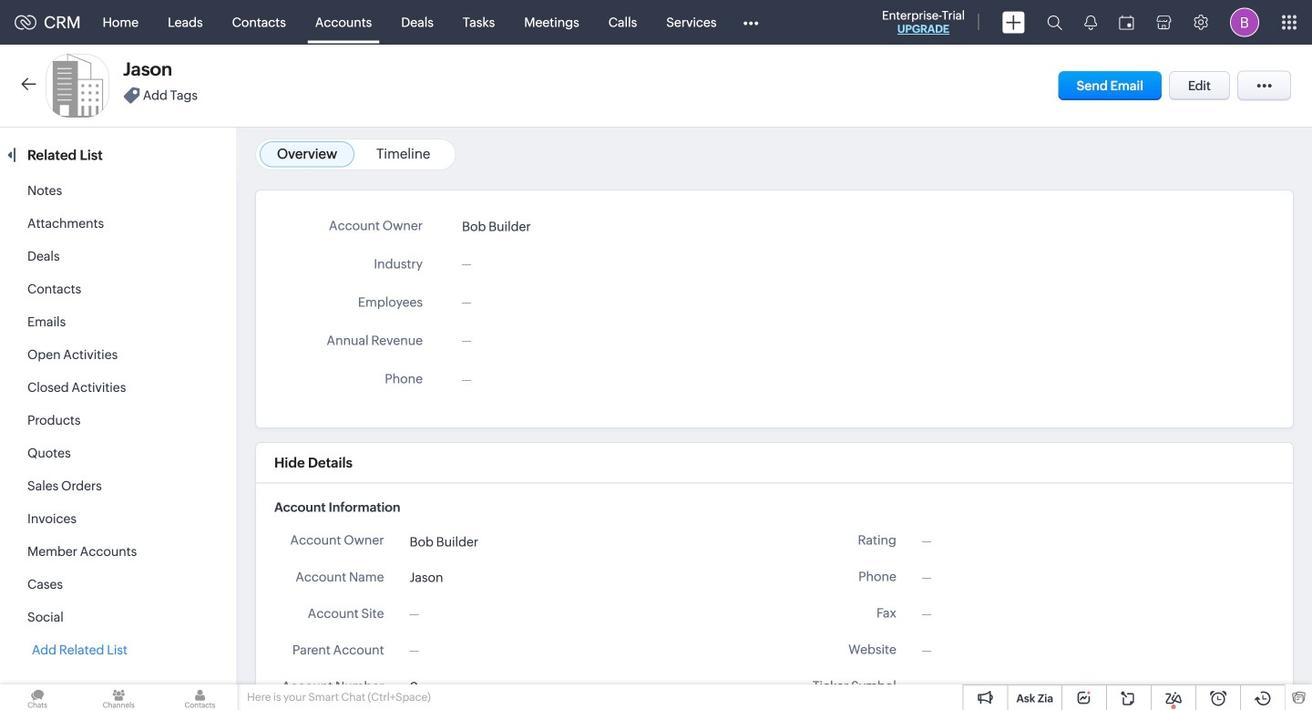 Task type: locate. For each thing, give the bounding box(es) containing it.
signals image
[[1085, 15, 1098, 30]]

search element
[[1037, 0, 1074, 45]]

profile image
[[1231, 8, 1260, 37]]

create menu image
[[1003, 11, 1026, 33]]

profile element
[[1220, 0, 1271, 44]]



Task type: describe. For each thing, give the bounding box(es) containing it.
signals element
[[1074, 0, 1109, 45]]

create menu element
[[992, 0, 1037, 44]]

logo image
[[15, 15, 36, 30]]

chats image
[[0, 685, 75, 710]]

channels image
[[81, 685, 156, 710]]

Other Modules field
[[732, 8, 771, 37]]

search image
[[1047, 15, 1063, 30]]

calendar image
[[1120, 15, 1135, 30]]

contacts image
[[163, 685, 238, 710]]



Task type: vqa. For each thing, say whether or not it's contained in the screenshot.
Calls
no



